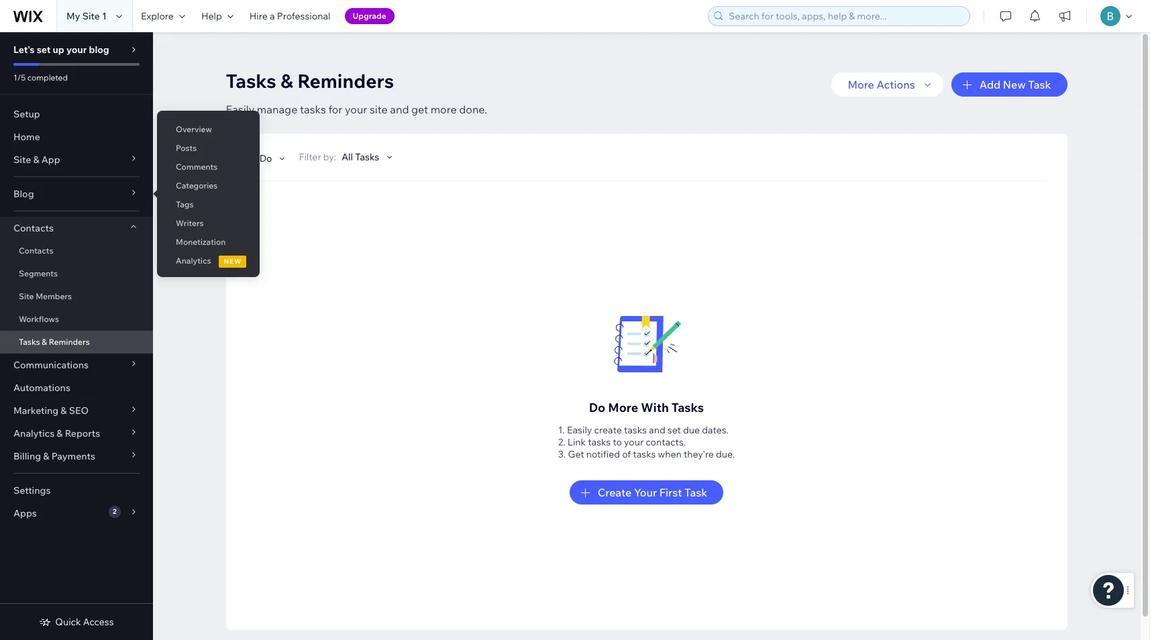 Task type: locate. For each thing, give the bounding box(es) containing it.
add
[[980, 78, 1001, 91]]

easily left manage
[[226, 103, 255, 116]]

app
[[41, 154, 60, 166]]

site
[[82, 10, 100, 22], [13, 154, 31, 166], [19, 291, 34, 301]]

set
[[37, 44, 51, 56], [668, 424, 681, 436]]

0 vertical spatial more
[[848, 78, 875, 91]]

site members
[[19, 291, 72, 301]]

let's
[[13, 44, 35, 56]]

& right billing
[[43, 450, 49, 463]]

create your first task button
[[570, 481, 724, 505]]

dates.
[[702, 424, 729, 436]]

to
[[613, 436, 622, 448]]

1 horizontal spatial easily
[[567, 424, 592, 436]]

and
[[390, 103, 409, 116], [649, 424, 666, 436]]

& for tasks & reminders link
[[42, 337, 47, 347]]

0 horizontal spatial your
[[66, 44, 87, 56]]

1. easily create tasks and set due dates. 2. link tasks to your contacts. 3. get notified of tasks when they're due.
[[558, 424, 735, 461]]

set inside '1. easily create tasks and set due dates. 2. link tasks to your contacts. 3. get notified of tasks when they're due.'
[[668, 424, 681, 436]]

1 horizontal spatial more
[[848, 78, 875, 91]]

tasks right to
[[624, 424, 647, 436]]

do
[[260, 152, 272, 164], [589, 400, 606, 416]]

your inside '1. easily create tasks and set due dates. 2. link tasks to your contacts. 3. get notified of tasks when they're due.'
[[624, 436, 644, 448]]

0 horizontal spatial task
[[685, 486, 708, 499]]

when
[[658, 448, 682, 461]]

1 vertical spatial analytics
[[13, 428, 55, 440]]

0 horizontal spatial set
[[37, 44, 51, 56]]

tasks & reminders
[[226, 69, 394, 93], [19, 337, 90, 347]]

to-
[[246, 152, 260, 164]]

1 vertical spatial do
[[589, 400, 606, 416]]

0 vertical spatial and
[[390, 103, 409, 116]]

tasks down workflows
[[19, 337, 40, 347]]

1 vertical spatial reminders
[[49, 337, 90, 347]]

task right new
[[1029, 78, 1052, 91]]

all
[[342, 151, 353, 163]]

do left filter
[[260, 152, 272, 164]]

2 vertical spatial your
[[624, 436, 644, 448]]

done.
[[459, 103, 487, 116]]

contacts inside popup button
[[13, 222, 54, 234]]

reminders down workflows link
[[49, 337, 90, 347]]

contacts
[[13, 222, 54, 234], [19, 246, 53, 256]]

site down 'home'
[[13, 154, 31, 166]]

analytics for analytics & reports
[[13, 428, 55, 440]]

tasks left for
[[300, 103, 326, 116]]

0 horizontal spatial more
[[608, 400, 639, 416]]

2 horizontal spatial your
[[624, 436, 644, 448]]

communications button
[[0, 354, 153, 377]]

site for site & app
[[13, 154, 31, 166]]

1 horizontal spatial and
[[649, 424, 666, 436]]

link
[[568, 436, 586, 448]]

get
[[568, 448, 584, 461]]

1 horizontal spatial analytics
[[176, 256, 211, 266]]

your right up at the left top of the page
[[66, 44, 87, 56]]

posts link
[[157, 137, 260, 160]]

comments link
[[157, 156, 260, 179]]

0 vertical spatial analytics
[[176, 256, 211, 266]]

sidebar element
[[0, 32, 153, 640]]

contacts up segments
[[19, 246, 53, 256]]

new
[[1003, 78, 1026, 91]]

0 vertical spatial reminders
[[298, 69, 394, 93]]

task
[[1029, 78, 1052, 91], [685, 486, 708, 499]]

1 vertical spatial more
[[608, 400, 639, 416]]

marketing & seo
[[13, 405, 89, 417]]

tasks up manage
[[226, 69, 276, 93]]

your right to
[[624, 436, 644, 448]]

and left get
[[390, 103, 409, 116]]

more left "actions"
[[848, 78, 875, 91]]

reminders inside "sidebar" element
[[49, 337, 90, 347]]

add new task
[[980, 78, 1052, 91]]

and down with
[[649, 424, 666, 436]]

0 vertical spatial easily
[[226, 103, 255, 116]]

easily right 1.
[[567, 424, 592, 436]]

more inside button
[[848, 78, 875, 91]]

& down workflows
[[42, 337, 47, 347]]

manage
[[257, 103, 298, 116]]

overview link
[[157, 118, 260, 141]]

2 vertical spatial site
[[19, 291, 34, 301]]

0 vertical spatial contacts
[[13, 222, 54, 234]]

&
[[281, 69, 293, 93], [33, 154, 39, 166], [42, 337, 47, 347], [61, 405, 67, 417], [57, 428, 63, 440], [43, 450, 49, 463]]

overview
[[176, 124, 212, 134]]

0 horizontal spatial analytics
[[13, 428, 55, 440]]

blog
[[89, 44, 109, 56]]

0 vertical spatial set
[[37, 44, 51, 56]]

2
[[113, 507, 117, 516]]

1 vertical spatial easily
[[567, 424, 592, 436]]

payments
[[51, 450, 95, 463]]

analytics inside dropdown button
[[13, 428, 55, 440]]

0 vertical spatial your
[[66, 44, 87, 56]]

blog button
[[0, 183, 153, 205]]

1 vertical spatial site
[[13, 154, 31, 166]]

contacts link
[[0, 240, 153, 262]]

site
[[370, 103, 388, 116]]

analytics for analytics
[[176, 256, 211, 266]]

1 vertical spatial tasks & reminders
[[19, 337, 90, 347]]

0 horizontal spatial easily
[[226, 103, 255, 116]]

reminders up for
[[298, 69, 394, 93]]

1 horizontal spatial task
[[1029, 78, 1052, 91]]

1 horizontal spatial set
[[668, 424, 681, 436]]

do more with tasks
[[589, 400, 704, 416]]

actions
[[877, 78, 916, 91]]

categories link
[[157, 175, 260, 197]]

& left app
[[33, 154, 39, 166]]

easily
[[226, 103, 255, 116], [567, 424, 592, 436]]

task right first
[[685, 486, 708, 499]]

1 vertical spatial task
[[685, 486, 708, 499]]

professional
[[277, 10, 331, 22]]

writers
[[176, 218, 204, 228]]

1.
[[558, 424, 565, 436]]

task inside "button"
[[685, 486, 708, 499]]

create
[[594, 424, 622, 436]]

setup
[[13, 108, 40, 120]]

and inside '1. easily create tasks and set due dates. 2. link tasks to your contacts. 3. get notified of tasks when they're due.'
[[649, 424, 666, 436]]

1
[[102, 10, 107, 22]]

& up manage
[[281, 69, 293, 93]]

new
[[224, 257, 242, 266]]

site left 1
[[82, 10, 100, 22]]

tags link
[[157, 193, 260, 216]]

of
[[622, 448, 631, 461]]

tasks right "all"
[[355, 151, 379, 163]]

0 vertical spatial tasks & reminders
[[226, 69, 394, 93]]

0 horizontal spatial do
[[260, 152, 272, 164]]

& inside "popup button"
[[43, 450, 49, 463]]

1 horizontal spatial reminders
[[298, 69, 394, 93]]

with
[[641, 400, 669, 416]]

0 horizontal spatial tasks & reminders
[[19, 337, 90, 347]]

reminders
[[298, 69, 394, 93], [49, 337, 90, 347]]

all tasks button
[[342, 151, 395, 163]]

comments
[[176, 162, 218, 172]]

& for analytics & reports dropdown button
[[57, 428, 63, 440]]

my
[[66, 10, 80, 22]]

& left reports
[[57, 428, 63, 440]]

analytics & reports button
[[0, 422, 153, 445]]

contacts.
[[646, 436, 686, 448]]

they're
[[684, 448, 714, 461]]

1 vertical spatial set
[[668, 424, 681, 436]]

tasks
[[300, 103, 326, 116], [624, 424, 647, 436], [588, 436, 611, 448], [633, 448, 656, 461]]

notified
[[586, 448, 620, 461]]

analytics & reports
[[13, 428, 100, 440]]

do up the create on the right bottom
[[589, 400, 606, 416]]

analytics down marketing
[[13, 428, 55, 440]]

monetization
[[176, 237, 226, 247]]

segments
[[19, 269, 58, 279]]

workflows link
[[0, 308, 153, 331]]

more
[[848, 78, 875, 91], [608, 400, 639, 416]]

let's set up your blog
[[13, 44, 109, 56]]

more up the create on the right bottom
[[608, 400, 639, 416]]

site inside dropdown button
[[13, 154, 31, 166]]

1 vertical spatial contacts
[[19, 246, 53, 256]]

tasks & reminders up the communications
[[19, 337, 90, 347]]

1 horizontal spatial tasks & reminders
[[226, 69, 394, 93]]

tasks & reminders up for
[[226, 69, 394, 93]]

& left seo
[[61, 405, 67, 417]]

site down segments
[[19, 291, 34, 301]]

my site 1
[[66, 10, 107, 22]]

set left up at the left top of the page
[[37, 44, 51, 56]]

1 vertical spatial and
[[649, 424, 666, 436]]

analytics down the monetization
[[176, 256, 211, 266]]

set left due
[[668, 424, 681, 436]]

1 horizontal spatial your
[[345, 103, 367, 116]]

0 horizontal spatial reminders
[[49, 337, 90, 347]]

contacts down blog
[[13, 222, 54, 234]]

your right for
[[345, 103, 367, 116]]

0 vertical spatial task
[[1029, 78, 1052, 91]]



Task type: describe. For each thing, give the bounding box(es) containing it.
site members link
[[0, 285, 153, 308]]

workflows
[[19, 314, 59, 324]]

explore
[[141, 10, 174, 22]]

categories
[[176, 181, 218, 191]]

access
[[83, 616, 114, 628]]

filter
[[299, 151, 321, 163]]

& for marketing & seo dropdown button
[[61, 405, 67, 417]]

for
[[329, 103, 343, 116]]

& for the 'billing & payments' "popup button" on the left bottom of the page
[[43, 450, 49, 463]]

site for site members
[[19, 291, 34, 301]]

help
[[201, 10, 222, 22]]

0 horizontal spatial and
[[390, 103, 409, 116]]

easily inside '1. easily create tasks and set due dates. 2. link tasks to your contacts. 3. get notified of tasks when they're due.'
[[567, 424, 592, 436]]

apps
[[13, 507, 37, 520]]

upgrade button
[[345, 8, 395, 24]]

automations
[[13, 382, 70, 394]]

your inside "sidebar" element
[[66, 44, 87, 56]]

tasks up due
[[672, 400, 704, 416]]

filter by:
[[299, 151, 336, 163]]

settings link
[[0, 479, 153, 502]]

create your first task
[[598, 486, 708, 499]]

0 vertical spatial site
[[82, 10, 100, 22]]

quick access button
[[39, 616, 114, 628]]

upgrade
[[353, 11, 387, 21]]

0 vertical spatial do
[[260, 152, 272, 164]]

more actions button
[[832, 72, 944, 97]]

billing
[[13, 450, 41, 463]]

segments link
[[0, 262, 153, 285]]

marketing
[[13, 405, 59, 417]]

1/5
[[13, 72, 26, 83]]

quick
[[55, 616, 81, 628]]

get
[[412, 103, 428, 116]]

marketing & seo button
[[0, 399, 153, 422]]

your
[[634, 486, 657, 499]]

set inside "sidebar" element
[[37, 44, 51, 56]]

1 vertical spatial your
[[345, 103, 367, 116]]

posts
[[176, 143, 197, 153]]

site & app button
[[0, 148, 153, 171]]

help button
[[193, 0, 241, 32]]

more actions
[[848, 78, 916, 91]]

a
[[270, 10, 275, 22]]

setup link
[[0, 103, 153, 126]]

billing & payments
[[13, 450, 95, 463]]

contacts for the contacts popup button
[[13, 222, 54, 234]]

tasks left to
[[588, 436, 611, 448]]

contacts button
[[0, 217, 153, 240]]

up
[[53, 44, 64, 56]]

by:
[[323, 151, 336, 163]]

& for site & app dropdown button
[[33, 154, 39, 166]]

tasks & reminders link
[[0, 331, 153, 354]]

all tasks
[[342, 151, 379, 163]]

1 horizontal spatial do
[[589, 400, 606, 416]]

contacts for contacts link
[[19, 246, 53, 256]]

2.
[[558, 436, 566, 448]]

tasks inside "sidebar" element
[[19, 337, 40, 347]]

add new task button
[[952, 72, 1068, 97]]

home
[[13, 131, 40, 143]]

seo
[[69, 405, 89, 417]]

to-do
[[246, 152, 272, 164]]

1/5 completed
[[13, 72, 68, 83]]

Search for tools, apps, help & more... field
[[725, 7, 966, 26]]

tags
[[176, 199, 194, 209]]

hire a professional
[[250, 10, 331, 22]]

create
[[598, 486, 632, 499]]

members
[[36, 291, 72, 301]]

tasks & reminders inside tasks & reminders link
[[19, 337, 90, 347]]

due
[[683, 424, 700, 436]]

due.
[[716, 448, 735, 461]]

task inside button
[[1029, 78, 1052, 91]]

hire
[[250, 10, 268, 22]]

first
[[660, 486, 682, 499]]

to-do button
[[246, 152, 288, 164]]

home link
[[0, 126, 153, 148]]

automations link
[[0, 377, 153, 399]]

quick access
[[55, 616, 114, 628]]

site & app
[[13, 154, 60, 166]]

monetization link
[[157, 231, 260, 254]]

tasks right of
[[633, 448, 656, 461]]

3.
[[558, 448, 566, 461]]

billing & payments button
[[0, 445, 153, 468]]

writers link
[[157, 212, 260, 235]]



Task type: vqa. For each thing, say whether or not it's contained in the screenshot.
the Get in the Get Started button
no



